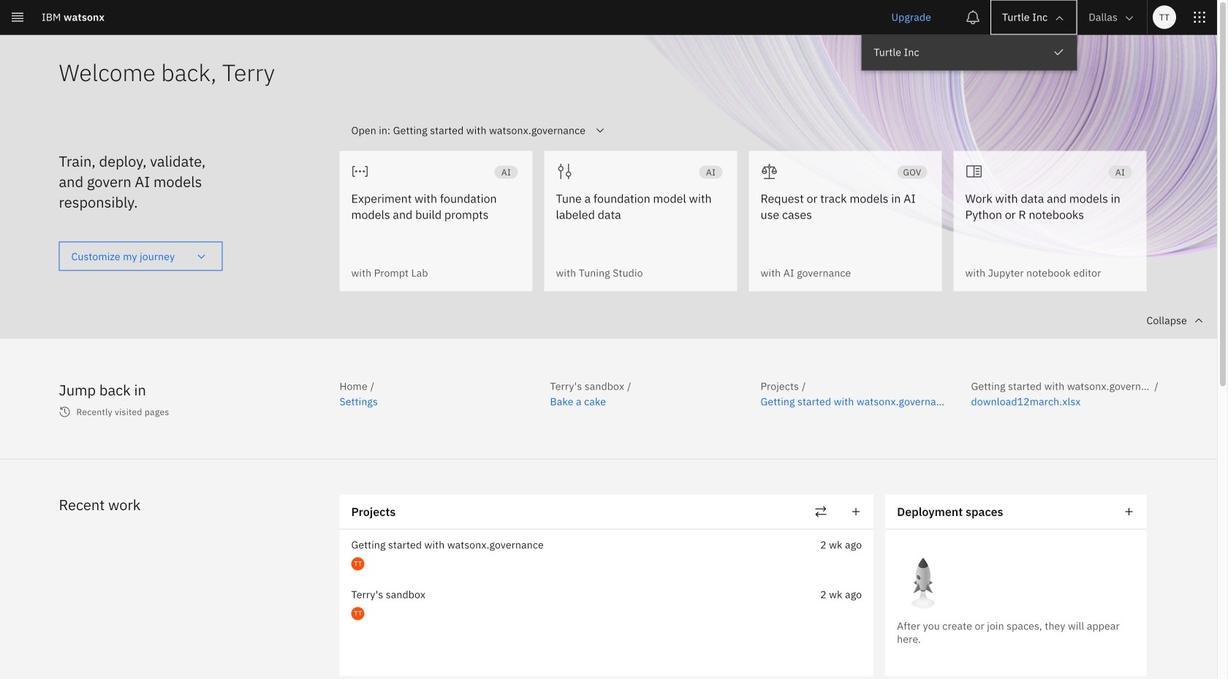 Task type: vqa. For each thing, say whether or not it's contained in the screenshot.
19th row row
no



Task type: locate. For each thing, give the bounding box(es) containing it.
after you create or join spaces, they will appear here. image
[[897, 558, 950, 611]]

create a new deployment space image
[[1122, 504, 1136, 519]]

0 horizontal spatial open menu image
[[594, 125, 606, 136]]

dialog
[[47, 430, 1181, 679]]

open menu image
[[594, 125, 606, 136], [1107, 456, 1119, 468]]

global navigation element
[[0, 0, 1228, 679]]

1 vertical spatial open menu image
[[1107, 456, 1119, 468]]

notifications image
[[966, 10, 980, 24]]

create a new project image
[[849, 504, 863, 519]]



Task type: describe. For each thing, give the bounding box(es) containing it.
open menu image
[[196, 251, 207, 262]]

switch projects image
[[814, 504, 828, 519]]

1 horizontal spatial open menu image
[[1107, 456, 1119, 468]]

0 vertical spatial open menu image
[[594, 125, 606, 136]]

arrow image
[[1054, 12, 1065, 24]]



